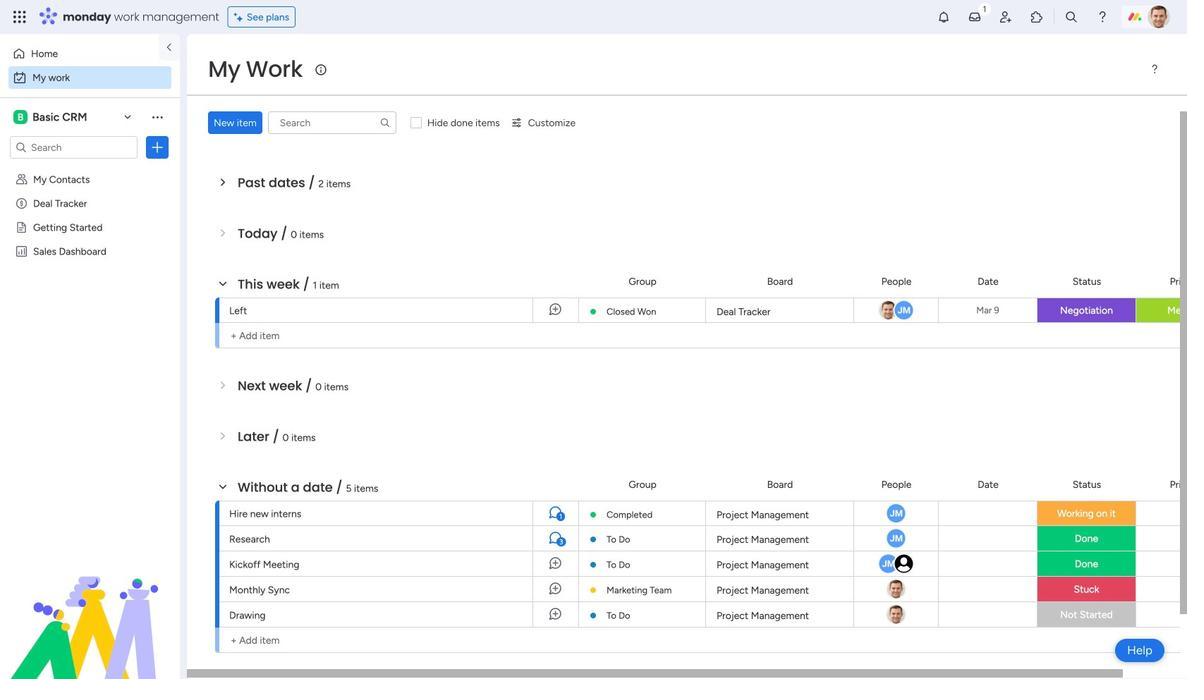 Task type: describe. For each thing, give the bounding box(es) containing it.
invite members image
[[999, 10, 1013, 24]]

0 vertical spatial option
[[8, 42, 150, 65]]

workspace image
[[13, 109, 28, 125]]

2 terry turtle image from the top
[[886, 604, 907, 626]]

lottie animation image
[[0, 537, 180, 680]]

2 vertical spatial option
[[0, 167, 180, 170]]

terry turtle image
[[1148, 6, 1171, 28]]

search everything image
[[1065, 10, 1079, 24]]

1 image
[[979, 1, 992, 17]]

menu image
[[1150, 64, 1161, 75]]

select product image
[[13, 10, 27, 24]]

Filter dashboard by text search field
[[268, 112, 396, 134]]



Task type: vqa. For each thing, say whether or not it's contained in the screenshot.
2nd v2 status outline icon from right
no



Task type: locate. For each thing, give the bounding box(es) containing it.
monday marketplace image
[[1030, 10, 1044, 24]]

1 vertical spatial terry turtle image
[[886, 604, 907, 626]]

1 vertical spatial jeremy miller image
[[878, 554, 899, 575]]

lottie animation element
[[0, 537, 180, 680]]

None search field
[[268, 112, 396, 134]]

list box
[[0, 165, 180, 454]]

options image
[[150, 140, 164, 155]]

rubyanndersson@gmail.com image
[[894, 554, 915, 575]]

search image
[[380, 117, 391, 128]]

1 vertical spatial option
[[8, 66, 171, 89]]

notifications image
[[937, 10, 951, 24]]

option
[[8, 42, 150, 65], [8, 66, 171, 89], [0, 167, 180, 170]]

workspace selection element
[[13, 109, 89, 126]]

1 terry turtle image from the top
[[886, 579, 907, 600]]

public board image
[[15, 221, 28, 234]]

0 vertical spatial terry turtle image
[[886, 579, 907, 600]]

help image
[[1096, 10, 1110, 24]]

update feed image
[[968, 10, 982, 24]]

terry turtle image
[[886, 579, 907, 600], [886, 604, 907, 626]]

see plans image
[[234, 9, 247, 25]]

jeremy miller image
[[886, 528, 907, 549], [878, 554, 899, 575]]

Search in workspace field
[[30, 139, 118, 156]]

workspace options image
[[150, 110, 164, 124]]

0 vertical spatial jeremy miller image
[[886, 528, 907, 549]]

public dashboard image
[[15, 245, 28, 258]]



